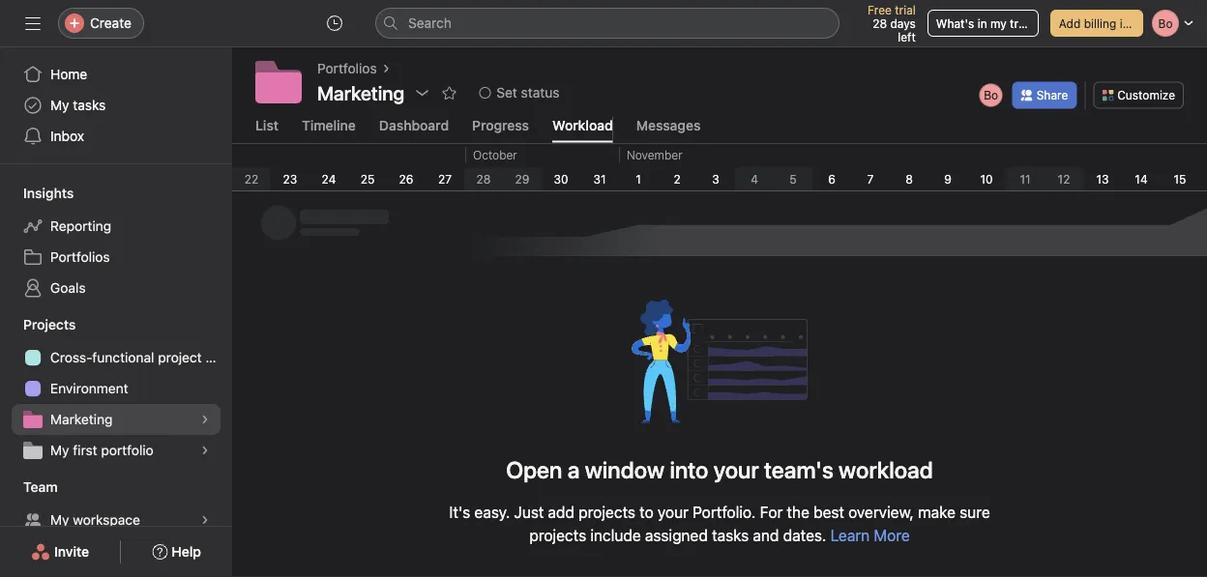 Task type: describe. For each thing, give the bounding box(es) containing it.
messages
[[636, 117, 701, 133]]

assigned
[[645, 527, 708, 545]]

timeline
[[302, 117, 356, 133]]

reporting link
[[12, 211, 221, 242]]

insights button
[[0, 184, 74, 203]]

free
[[868, 3, 892, 16]]

invite button
[[18, 535, 102, 570]]

search button
[[375, 8, 840, 39]]

portfolios inside 'insights' element
[[50, 249, 110, 265]]

create button
[[58, 8, 144, 39]]

2
[[674, 172, 681, 186]]

your inside 'it's easy. just add projects to your portfolio. for the best overview, make sure projects include assigned tasks and dates.'
[[658, 503, 689, 522]]

insights element
[[0, 176, 232, 308]]

13
[[1097, 172, 1110, 186]]

days
[[891, 16, 916, 30]]

what's in my trial? button
[[928, 10, 1039, 37]]

cross-functional project plan
[[50, 350, 232, 366]]

learn
[[831, 527, 870, 545]]

global element
[[0, 47, 232, 164]]

october
[[473, 148, 518, 161]]

5
[[790, 172, 797, 186]]

hide sidebar image
[[25, 15, 41, 31]]

it's
[[449, 503, 471, 522]]

billing
[[1084, 16, 1117, 30]]

share button
[[1013, 82, 1077, 109]]

for
[[760, 503, 783, 522]]

my
[[991, 16, 1007, 30]]

what's in my trial?
[[937, 16, 1037, 30]]

invite
[[54, 544, 89, 560]]

7
[[868, 172, 874, 186]]

14
[[1135, 172, 1148, 186]]

bo
[[984, 88, 999, 102]]

projects
[[23, 317, 76, 333]]

home link
[[12, 59, 221, 90]]

more
[[874, 527, 910, 545]]

25
[[361, 172, 375, 186]]

dashboard link
[[379, 117, 449, 143]]

projects button
[[0, 315, 76, 335]]

window
[[585, 457, 665, 484]]

first
[[73, 443, 97, 459]]

team's workload
[[764, 457, 934, 484]]

3
[[712, 172, 720, 186]]

projects element
[[0, 308, 232, 470]]

marketing inside the marketing 'link'
[[50, 412, 113, 428]]

my tasks
[[50, 97, 106, 113]]

set status
[[497, 85, 560, 101]]

add billing info button
[[1051, 10, 1144, 37]]

project
[[158, 350, 202, 366]]

see details, my first portfolio image
[[199, 445, 211, 457]]

see details, my workspace image
[[199, 515, 211, 526]]

make
[[918, 503, 956, 522]]

0 vertical spatial marketing
[[317, 81, 405, 104]]

best
[[814, 503, 845, 522]]

workspace
[[73, 512, 140, 528]]

my tasks link
[[12, 90, 221, 121]]

11
[[1020, 172, 1031, 186]]

dashboard
[[379, 117, 449, 133]]

learn more
[[831, 527, 910, 545]]

sure
[[960, 503, 991, 522]]

tasks inside global element
[[73, 97, 106, 113]]

open a window into your team's workload
[[506, 457, 934, 484]]

customize button
[[1094, 82, 1184, 109]]

9
[[945, 172, 952, 186]]

just
[[514, 503, 544, 522]]

workload
[[553, 117, 613, 133]]

portfolio
[[101, 443, 154, 459]]

0 vertical spatial projects
[[579, 503, 636, 522]]

tasks inside 'it's easy. just add projects to your portfolio. for the best overview, make sure projects include assigned tasks and dates.'
[[712, 527, 749, 545]]

team button
[[0, 478, 58, 497]]

info
[[1120, 16, 1141, 30]]

my workspace
[[50, 512, 140, 528]]

create
[[90, 15, 132, 31]]

overview,
[[849, 503, 914, 522]]



Task type: vqa. For each thing, say whether or not it's contained in the screenshot.
See details, My first portfolio IMAGE
yes



Task type: locate. For each thing, give the bounding box(es) containing it.
portfolios link down reporting
[[12, 242, 221, 273]]

learn more link
[[831, 527, 910, 545]]

and
[[753, 527, 779, 545]]

1 vertical spatial projects
[[530, 527, 587, 545]]

search
[[408, 15, 452, 31]]

23
[[283, 172, 297, 186]]

28 left days
[[873, 16, 887, 30]]

0 horizontal spatial 28
[[477, 172, 491, 186]]

search list box
[[375, 8, 840, 39]]

0 horizontal spatial portfolios
[[50, 249, 110, 265]]

my up the invite button
[[50, 512, 69, 528]]

1 horizontal spatial portfolios link
[[317, 58, 377, 79]]

marketing up timeline
[[317, 81, 405, 104]]

share
[[1037, 88, 1069, 102]]

dates.
[[784, 527, 827, 545]]

progress
[[472, 117, 529, 133]]

my up 'inbox'
[[50, 97, 69, 113]]

add billing info
[[1059, 16, 1141, 30]]

28 inside free trial 28 days left
[[873, 16, 887, 30]]

1 horizontal spatial marketing
[[317, 81, 405, 104]]

a
[[568, 457, 580, 484]]

1 horizontal spatial portfolios
[[317, 60, 377, 76]]

status
[[521, 85, 560, 101]]

28
[[873, 16, 887, 30], [477, 172, 491, 186]]

plan
[[206, 350, 232, 366]]

projects up include in the bottom of the page
[[579, 503, 636, 522]]

4
[[751, 172, 759, 186]]

your
[[714, 457, 759, 484], [658, 503, 689, 522]]

my for my tasks
[[50, 97, 69, 113]]

my inside projects element
[[50, 443, 69, 459]]

progress link
[[472, 117, 529, 143]]

my
[[50, 97, 69, 113], [50, 443, 69, 459], [50, 512, 69, 528]]

open
[[506, 457, 563, 484]]

0 vertical spatial your
[[714, 457, 759, 484]]

1 horizontal spatial 28
[[873, 16, 887, 30]]

include
[[591, 527, 641, 545]]

my left first
[[50, 443, 69, 459]]

1 vertical spatial 28
[[477, 172, 491, 186]]

free trial 28 days left
[[868, 3, 916, 44]]

projects down "add"
[[530, 527, 587, 545]]

26
[[399, 172, 414, 186]]

history image
[[327, 15, 343, 31]]

marketing up first
[[50, 412, 113, 428]]

inbox
[[50, 128, 84, 144]]

0 horizontal spatial your
[[658, 503, 689, 522]]

cross-functional project plan link
[[12, 343, 232, 374]]

add to starred image
[[442, 85, 457, 101]]

my workspace link
[[12, 505, 221, 536]]

2 my from the top
[[50, 443, 69, 459]]

portfolios down reporting
[[50, 249, 110, 265]]

your up portfolio.
[[714, 457, 759, 484]]

list
[[255, 117, 279, 133]]

my for my first portfolio
[[50, 443, 69, 459]]

inbox link
[[12, 121, 221, 152]]

functional
[[92, 350, 154, 366]]

15
[[1174, 172, 1187, 186]]

left
[[898, 30, 916, 44]]

1 my from the top
[[50, 97, 69, 113]]

1 vertical spatial portfolios link
[[12, 242, 221, 273]]

27
[[438, 172, 452, 186]]

3 my from the top
[[50, 512, 69, 528]]

8
[[906, 172, 913, 186]]

into
[[670, 457, 709, 484]]

easy.
[[475, 503, 510, 522]]

marketing link
[[12, 404, 221, 435]]

show options image
[[414, 85, 430, 101]]

add
[[1059, 16, 1081, 30]]

0 vertical spatial my
[[50, 97, 69, 113]]

portfolios link
[[317, 58, 377, 79], [12, 242, 221, 273]]

timeline link
[[302, 117, 356, 143]]

help
[[172, 544, 201, 560]]

1 vertical spatial tasks
[[712, 527, 749, 545]]

teams element
[[0, 470, 232, 540]]

22
[[245, 172, 259, 186]]

to
[[640, 503, 654, 522]]

6
[[829, 172, 836, 186]]

30
[[554, 172, 569, 186]]

portfolios down history icon
[[317, 60, 377, 76]]

2 vertical spatial my
[[50, 512, 69, 528]]

portfolio.
[[693, 503, 756, 522]]

29
[[515, 172, 530, 186]]

0 vertical spatial 28
[[873, 16, 887, 30]]

customize
[[1118, 88, 1176, 102]]

portfolios
[[317, 60, 377, 76], [50, 249, 110, 265]]

1 horizontal spatial your
[[714, 457, 759, 484]]

list link
[[255, 117, 279, 143]]

set status button
[[471, 79, 568, 106]]

your up assigned
[[658, 503, 689, 522]]

0 vertical spatial portfolios
[[317, 60, 377, 76]]

tasks down portfolio.
[[712, 527, 749, 545]]

team
[[23, 479, 58, 495]]

trial
[[895, 3, 916, 16]]

insights
[[23, 185, 74, 201]]

12
[[1058, 172, 1071, 186]]

projects
[[579, 503, 636, 522], [530, 527, 587, 545]]

what's
[[937, 16, 975, 30]]

november
[[627, 148, 683, 161]]

0 horizontal spatial tasks
[[73, 97, 106, 113]]

environment
[[50, 381, 128, 397]]

1 vertical spatial portfolios
[[50, 249, 110, 265]]

28 down the october
[[477, 172, 491, 186]]

24
[[322, 172, 336, 186]]

1 vertical spatial your
[[658, 503, 689, 522]]

1 horizontal spatial tasks
[[712, 527, 749, 545]]

my inside 'teams' 'element'
[[50, 512, 69, 528]]

trial?
[[1010, 16, 1037, 30]]

reporting
[[50, 218, 111, 234]]

10
[[981, 172, 993, 186]]

portfolios link down history icon
[[317, 58, 377, 79]]

it's easy. just add projects to your portfolio. for the best overview, make sure projects include assigned tasks and dates.
[[449, 503, 991, 545]]

tasks down home
[[73, 97, 106, 113]]

set
[[497, 85, 518, 101]]

1 vertical spatial my
[[50, 443, 69, 459]]

0 horizontal spatial portfolios link
[[12, 242, 221, 273]]

0 vertical spatial tasks
[[73, 97, 106, 113]]

1
[[636, 172, 641, 186]]

messages link
[[636, 117, 701, 143]]

the
[[787, 503, 810, 522]]

my inside global element
[[50, 97, 69, 113]]

help button
[[140, 535, 214, 570]]

environment link
[[12, 374, 221, 404]]

0 horizontal spatial marketing
[[50, 412, 113, 428]]

marketing
[[317, 81, 405, 104], [50, 412, 113, 428]]

0 vertical spatial portfolios link
[[317, 58, 377, 79]]

my first portfolio link
[[12, 435, 221, 466]]

1 vertical spatial marketing
[[50, 412, 113, 428]]

my for my workspace
[[50, 512, 69, 528]]

goals link
[[12, 273, 221, 304]]

see details, marketing image
[[199, 414, 211, 426]]



